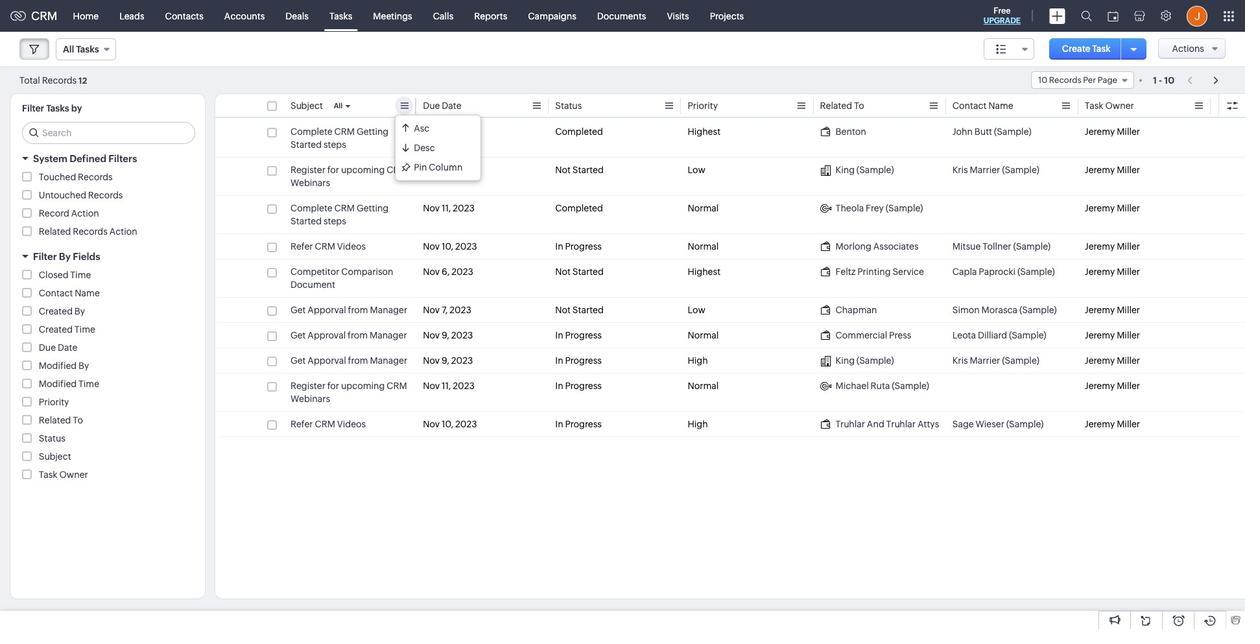 Task type: locate. For each thing, give the bounding box(es) containing it.
1 vertical spatial nov 9, 2023
[[423, 355, 473, 366]]

2 modified from the top
[[39, 379, 77, 389]]

0 vertical spatial 8,
[[442, 126, 449, 137]]

jeremy for 'commercial press' link
[[1085, 330, 1115, 341]]

modified down modified by
[[39, 379, 77, 389]]

nov 8, 2023 up desc
[[423, 126, 473, 137]]

visits link
[[657, 0, 700, 31]]

0 vertical spatial name
[[989, 101, 1014, 111]]

0 horizontal spatial priority
[[39, 397, 69, 407]]

6 jeremy miller from the top
[[1085, 305, 1140, 315]]

miller
[[1117, 126, 1140, 137], [1117, 165, 1140, 175], [1117, 203, 1140, 213], [1117, 241, 1140, 252], [1117, 267, 1140, 277], [1117, 305, 1140, 315], [1117, 330, 1140, 341], [1117, 355, 1140, 366], [1117, 381, 1140, 391], [1117, 419, 1140, 429]]

2 completed from the top
[[555, 203, 603, 213]]

1 vertical spatial refer
[[291, 419, 313, 429]]

records left per
[[1049, 75, 1082, 85]]

(sample) down john butt (sample)
[[1002, 165, 1040, 175]]

4 nov from the top
[[423, 241, 440, 252]]

1 get apporval from manager from the top
[[291, 305, 407, 315]]

1 vertical spatial get apporval from manager
[[291, 355, 407, 366]]

tasks
[[329, 11, 352, 21], [76, 44, 99, 54], [46, 103, 69, 114]]

1 get from the top
[[291, 305, 306, 315]]

1 9, from the top
[[442, 330, 449, 341]]

1 refer crm videos from the top
[[291, 241, 366, 252]]

getting for nov 11, 2023
[[357, 203, 389, 213]]

contact down closed
[[39, 288, 73, 298]]

2 vertical spatial tasks
[[46, 103, 69, 114]]

system defined filters
[[33, 153, 137, 164]]

all inside all tasks field
[[63, 44, 74, 54]]

by up created time
[[74, 306, 85, 317]]

6,
[[442, 267, 450, 277]]

1 low from the top
[[688, 165, 706, 175]]

1 vertical spatial kris marrier (sample) link
[[953, 354, 1040, 367]]

get apporval from manager link up get approval from manager on the left bottom of page
[[291, 304, 407, 317]]

1 kris marrier (sample) link from the top
[[953, 163, 1040, 176]]

5 in from the top
[[555, 419, 563, 429]]

column
[[429, 162, 463, 173]]

tasks inside field
[[76, 44, 99, 54]]

to up "benton"
[[854, 101, 864, 111]]

date down created time
[[58, 342, 77, 353]]

jeremy for michael ruta (sample) link
[[1085, 381, 1115, 391]]

low for chapman
[[688, 305, 706, 315]]

0 vertical spatial get
[[291, 305, 306, 315]]

(sample) right frey
[[886, 203, 923, 213]]

jeremy
[[1085, 126, 1115, 137], [1085, 165, 1115, 175], [1085, 203, 1115, 213], [1085, 241, 1115, 252], [1085, 267, 1115, 277], [1085, 305, 1115, 315], [1085, 330, 1115, 341], [1085, 355, 1115, 366], [1085, 381, 1115, 391], [1085, 419, 1115, 429]]

1 vertical spatial marrier
[[970, 355, 1000, 366]]

2 kris marrier (sample) from the top
[[953, 355, 1040, 366]]

0 vertical spatial for
[[327, 165, 339, 175]]

1 apporval from the top
[[308, 305, 346, 315]]

total
[[19, 75, 40, 85]]

2 upcoming from the top
[[341, 381, 385, 391]]

get down get approval from manager on the left bottom of page
[[291, 355, 306, 366]]

related down record
[[39, 226, 71, 237]]

2 webinars from the top
[[291, 394, 330, 404]]

5 progress from the top
[[565, 419, 602, 429]]

0 vertical spatial webinars
[[291, 178, 330, 188]]

wieser
[[976, 419, 1005, 429]]

related up benton link
[[820, 101, 852, 111]]

1 8, from the top
[[442, 126, 449, 137]]

progress for king (sample)
[[565, 355, 602, 366]]

row group
[[215, 119, 1245, 437]]

(sample) right butt
[[994, 126, 1032, 137]]

1 vertical spatial not started
[[555, 267, 604, 277]]

records down "touched records" on the top of page
[[88, 190, 123, 200]]

nov for nov 11, 2023's register for upcoming crm webinars link
[[423, 381, 440, 391]]

0 vertical spatial from
[[348, 305, 368, 315]]

8, right asc
[[442, 126, 449, 137]]

for
[[327, 165, 339, 175], [327, 381, 339, 391]]

9 jeremy miller from the top
[[1085, 381, 1140, 391]]

1 completed from the top
[[555, 126, 603, 137]]

action up related records action
[[71, 208, 99, 219]]

2 videos from the top
[[337, 419, 366, 429]]

0 vertical spatial complete
[[291, 126, 333, 137]]

0 vertical spatial 11,
[[442, 203, 451, 213]]

filter
[[22, 103, 44, 114], [33, 251, 57, 262]]

2 8, from the top
[[442, 165, 449, 175]]

pin column
[[414, 162, 463, 173]]

due date
[[423, 101, 462, 111], [39, 342, 77, 353]]

3 not started from the top
[[555, 305, 604, 315]]

nov
[[423, 126, 440, 137], [423, 165, 440, 175], [423, 203, 440, 213], [423, 241, 440, 252], [423, 267, 440, 277], [423, 305, 440, 315], [423, 330, 440, 341], [423, 355, 440, 366], [423, 381, 440, 391], [423, 419, 440, 429]]

1 vertical spatial manager
[[370, 330, 407, 341]]

manager right approval
[[370, 330, 407, 341]]

2 nov 11, 2023 from the top
[[423, 381, 475, 391]]

created
[[39, 306, 73, 317], [39, 324, 73, 335]]

1 horizontal spatial action
[[109, 226, 137, 237]]

10
[[1164, 75, 1175, 85], [1038, 75, 1048, 85]]

1 nov 10, 2023 from the top
[[423, 241, 477, 252]]

created for created by
[[39, 306, 73, 317]]

4 miller from the top
[[1117, 241, 1140, 252]]

documents
[[597, 11, 646, 21]]

in progress
[[555, 241, 602, 252], [555, 330, 602, 341], [555, 355, 602, 366], [555, 381, 602, 391], [555, 419, 602, 429]]

1 horizontal spatial status
[[555, 101, 582, 111]]

king down benton link
[[836, 165, 855, 175]]

0 vertical spatial priority
[[688, 101, 718, 111]]

contact up 'john'
[[953, 101, 987, 111]]

completed
[[555, 126, 603, 137], [555, 203, 603, 213]]

1 steps from the top
[[324, 139, 346, 150]]

kris down 'john'
[[953, 165, 968, 175]]

1 miller from the top
[[1117, 126, 1140, 137]]

1 in from the top
[[555, 241, 563, 252]]

king (sample) for low
[[836, 165, 894, 175]]

miller for 'commercial press' link
[[1117, 330, 1140, 341]]

feltz printing service link
[[820, 265, 924, 278]]

None field
[[984, 38, 1035, 60]]

kris marrier (sample) link
[[953, 163, 1040, 176], [953, 354, 1040, 367]]

highest
[[688, 126, 721, 137], [688, 267, 721, 277]]

10 left per
[[1038, 75, 1048, 85]]

5 in progress from the top
[[555, 419, 602, 429]]

8 jeremy from the top
[[1085, 355, 1115, 366]]

kris down leota
[[953, 355, 968, 366]]

visits
[[667, 11, 689, 21]]

touched records
[[39, 172, 113, 182]]

2 truhlar from the left
[[886, 419, 916, 429]]

miller for chapman link
[[1117, 305, 1140, 315]]

highest for not started
[[688, 267, 721, 277]]

7 jeremy from the top
[[1085, 330, 1115, 341]]

getting for nov 8, 2023
[[357, 126, 389, 137]]

kris marrier (sample) for high
[[953, 355, 1040, 366]]

sage
[[953, 419, 974, 429]]

0 vertical spatial not
[[555, 165, 571, 175]]

time down "fields"
[[70, 270, 91, 280]]

king (sample) down 'commercial press' link
[[836, 355, 894, 366]]

webinars
[[291, 178, 330, 188], [291, 394, 330, 404]]

2 nov 10, 2023 from the top
[[423, 419, 477, 429]]

search image
[[1081, 10, 1092, 21]]

king (sample)
[[836, 165, 894, 175], [836, 355, 894, 366]]

0 horizontal spatial status
[[39, 433, 65, 444]]

time down created by
[[74, 324, 95, 335]]

in progress for michael
[[555, 381, 602, 391]]

refer crm videos for normal
[[291, 241, 366, 252]]

calls link
[[423, 0, 464, 31]]

profile image
[[1187, 6, 1208, 26]]

1 horizontal spatial contact name
[[953, 101, 1014, 111]]

truhlar right and
[[886, 419, 916, 429]]

3 jeremy miller from the top
[[1085, 203, 1140, 213]]

2023 for "get approval from manager" link
[[451, 330, 473, 341]]

1 normal from the top
[[688, 203, 719, 213]]

1 vertical spatial high
[[688, 419, 708, 429]]

4 normal from the top
[[688, 381, 719, 391]]

kris
[[953, 165, 968, 175], [953, 355, 968, 366]]

Search text field
[[23, 123, 195, 143]]

filter inside dropdown button
[[33, 251, 57, 262]]

filter tasks by
[[22, 103, 82, 114]]

10,
[[442, 241, 454, 252], [442, 419, 454, 429]]

king (sample) link down "benton"
[[820, 163, 894, 176]]

9 jeremy from the top
[[1085, 381, 1115, 391]]

action up filter by fields dropdown button
[[109, 226, 137, 237]]

2 not from the top
[[555, 267, 571, 277]]

0 vertical spatial filter
[[22, 103, 44, 114]]

size image
[[996, 43, 1007, 55]]

2 king from the top
[[836, 355, 855, 366]]

3 miller from the top
[[1117, 203, 1140, 213]]

4 in progress from the top
[[555, 381, 602, 391]]

7 jeremy miller from the top
[[1085, 330, 1140, 341]]

2023 for complete crm getting started steps link for nov 8, 2023
[[451, 126, 473, 137]]

2023 for get apporval from manager link for nov 9, 2023
[[451, 355, 473, 366]]

(sample) up frey
[[857, 165, 894, 175]]

0 vertical spatial related to
[[820, 101, 864, 111]]

and
[[867, 419, 885, 429]]

10 records per page
[[1038, 75, 1118, 85]]

records for 10
[[1049, 75, 1082, 85]]

manager down comparison
[[370, 305, 407, 315]]

progress
[[565, 241, 602, 252], [565, 330, 602, 341], [565, 355, 602, 366], [565, 381, 602, 391], [565, 419, 602, 429]]

tasks right deals
[[329, 11, 352, 21]]

1 vertical spatial for
[[327, 381, 339, 391]]

1 register for upcoming crm webinars link from the top
[[291, 163, 410, 189]]

2023 for get apporval from manager link for nov 7, 2023
[[450, 305, 472, 315]]

1 refer from the top
[[291, 241, 313, 252]]

1 complete crm getting started steps link from the top
[[291, 125, 410, 151]]

2023 for competitor comparison document link
[[452, 267, 473, 277]]

0 vertical spatial refer crm videos link
[[291, 240, 366, 253]]

king (sample) link down 'commercial'
[[820, 354, 894, 367]]

modified for modified time
[[39, 379, 77, 389]]

get approval from manager
[[291, 330, 407, 341]]

normal for morlong associates
[[688, 241, 719, 252]]

1 king (sample) link from the top
[[820, 163, 894, 176]]

filter down total
[[22, 103, 44, 114]]

modified up modified time
[[39, 361, 77, 371]]

modified
[[39, 361, 77, 371], [39, 379, 77, 389]]

9 nov from the top
[[423, 381, 440, 391]]

kris marrier (sample) down dilliard
[[953, 355, 1040, 366]]

10 inside field
[[1038, 75, 1048, 85]]

1 nov from the top
[[423, 126, 440, 137]]

from up get approval from manager on the left bottom of page
[[348, 305, 368, 315]]

nov 9, 2023
[[423, 330, 473, 341], [423, 355, 473, 366]]

apporval down approval
[[308, 355, 346, 366]]

0 vertical spatial register
[[291, 165, 326, 175]]

create menu image
[[1049, 8, 1066, 24]]

to down modified time
[[73, 415, 83, 426]]

11, for register for upcoming crm webinars
[[442, 381, 451, 391]]

contact name
[[953, 101, 1014, 111], [39, 288, 100, 298]]

get approval from manager link
[[291, 329, 407, 342]]

create task button
[[1049, 38, 1124, 60]]

1 horizontal spatial owner
[[1106, 101, 1134, 111]]

0 vertical spatial 9,
[[442, 330, 449, 341]]

apporval for nov 9, 2023
[[308, 355, 346, 366]]

filter up closed
[[33, 251, 57, 262]]

king (sample) up 'theola frey (sample)' "link"
[[836, 165, 894, 175]]

from for low
[[348, 305, 368, 315]]

michael ruta (sample) link
[[820, 379, 929, 392]]

1 vertical spatial subject
[[39, 451, 71, 462]]

benton link
[[820, 125, 866, 138]]

1 vertical spatial king (sample)
[[836, 355, 894, 366]]

time down modified by
[[78, 379, 99, 389]]

progress for truhlar and truhlar attys
[[565, 419, 602, 429]]

records left 12
[[42, 75, 77, 85]]

1 vertical spatial modified
[[39, 379, 77, 389]]

2 marrier from the top
[[970, 355, 1000, 366]]

2 register for upcoming crm webinars from the top
[[291, 381, 407, 404]]

get apporval from manager up get approval from manager on the left bottom of page
[[291, 305, 407, 315]]

0 vertical spatial low
[[688, 165, 706, 175]]

1 not started from the top
[[555, 165, 604, 175]]

1 horizontal spatial date
[[442, 101, 462, 111]]

jeremy miller for the john butt (sample) link
[[1085, 126, 1140, 137]]

(sample) inside "link"
[[886, 203, 923, 213]]

2 created from the top
[[39, 324, 73, 335]]

1 vertical spatial refer crm videos
[[291, 419, 366, 429]]

by inside dropdown button
[[59, 251, 71, 262]]

1 nov 9, 2023 from the top
[[423, 330, 473, 341]]

0 vertical spatial complete crm getting started steps link
[[291, 125, 410, 151]]

name down closed time
[[75, 288, 100, 298]]

8 jeremy miller from the top
[[1085, 355, 1140, 366]]

from right approval
[[348, 330, 368, 341]]

2 vertical spatial from
[[348, 355, 368, 366]]

marrier down butt
[[970, 165, 1000, 175]]

0 vertical spatial refer
[[291, 241, 313, 252]]

5 jeremy miller from the top
[[1085, 267, 1140, 277]]

progress for commercial press
[[565, 330, 602, 341]]

truhlar left and
[[836, 419, 865, 429]]

5 miller from the top
[[1117, 267, 1140, 277]]

2 king (sample) from the top
[[836, 355, 894, 366]]

by up closed time
[[59, 251, 71, 262]]

by up modified time
[[78, 361, 89, 371]]

filter for filter tasks by
[[22, 103, 44, 114]]

tasks left the by
[[46, 103, 69, 114]]

records up "fields"
[[73, 226, 108, 237]]

tasks link
[[319, 0, 363, 31]]

leads
[[119, 11, 144, 21]]

2 kris from the top
[[953, 355, 968, 366]]

1 complete from the top
[[291, 126, 333, 137]]

1 vertical spatial steps
[[324, 216, 346, 226]]

king (sample) link for high
[[820, 354, 894, 367]]

0 vertical spatial status
[[555, 101, 582, 111]]

0 vertical spatial highest
[[688, 126, 721, 137]]

4 jeremy from the top
[[1085, 241, 1115, 252]]

(sample) down simon morasca (sample)
[[1009, 330, 1047, 341]]

0 horizontal spatial subject
[[39, 451, 71, 462]]

calls
[[433, 11, 454, 21]]

time for created time
[[74, 324, 95, 335]]

1 vertical spatial filter
[[33, 251, 57, 262]]

0 vertical spatial due date
[[423, 101, 462, 111]]

8, right "pin" on the left top of page
[[442, 165, 449, 175]]

get left approval
[[291, 330, 306, 341]]

5 jeremy from the top
[[1085, 267, 1115, 277]]

2 vertical spatial not
[[555, 305, 571, 315]]

0 vertical spatial not started
[[555, 165, 604, 175]]

1 horizontal spatial to
[[854, 101, 864, 111]]

1 vertical spatial contact
[[39, 288, 73, 298]]

in for commercial press
[[555, 330, 563, 341]]

1 truhlar from the left
[[836, 419, 865, 429]]

due date up modified by
[[39, 342, 77, 353]]

3 not from the top
[[555, 305, 571, 315]]

contact name up butt
[[953, 101, 1014, 111]]

0 vertical spatial upcoming
[[341, 165, 385, 175]]

due up modified by
[[39, 342, 56, 353]]

projects link
[[700, 0, 755, 31]]

name
[[989, 101, 1014, 111], [75, 288, 100, 298]]

due date up asc
[[423, 101, 462, 111]]

10 jeremy from the top
[[1085, 419, 1115, 429]]

0 vertical spatial nov 10, 2023
[[423, 241, 477, 252]]

upcoming
[[341, 165, 385, 175], [341, 381, 385, 391]]

all for all
[[334, 102, 343, 110]]

1 vertical spatial nov 8, 2023
[[423, 165, 473, 175]]

1 vertical spatial king
[[836, 355, 855, 366]]

crm
[[31, 9, 57, 23], [334, 126, 355, 137], [387, 165, 407, 175], [334, 203, 355, 213], [315, 241, 335, 252], [387, 381, 407, 391], [315, 419, 335, 429]]

related to up benton link
[[820, 101, 864, 111]]

nov 8, 2023 for complete crm getting started steps
[[423, 126, 473, 137]]

2 progress from the top
[[565, 330, 602, 341]]

nov 11, 2023
[[423, 203, 475, 213], [423, 381, 475, 391]]

1 vertical spatial time
[[74, 324, 95, 335]]

contact name down closed time
[[39, 288, 100, 298]]

tasks up 12
[[76, 44, 99, 54]]

1 vertical spatial due
[[39, 342, 56, 353]]

records for related
[[73, 226, 108, 237]]

jeremy for truhlar and truhlar attys link
[[1085, 419, 1115, 429]]

1 vertical spatial low
[[688, 305, 706, 315]]

manager down get approval from manager on the left bottom of page
[[370, 355, 407, 366]]

1 king from the top
[[836, 165, 855, 175]]

10, for normal
[[442, 241, 454, 252]]

due up asc
[[423, 101, 440, 111]]

kris marrier (sample) link down john butt (sample)
[[953, 163, 1040, 176]]

refer for high
[[291, 419, 313, 429]]

0 vertical spatial complete crm getting started steps
[[291, 126, 389, 150]]

upcoming down "get approval from manager" link
[[341, 381, 385, 391]]

1 nov 11, 2023 from the top
[[423, 203, 475, 213]]

1 vertical spatial tasks
[[76, 44, 99, 54]]

1 vertical spatial videos
[[337, 419, 366, 429]]

1 vertical spatial created
[[39, 324, 73, 335]]

steps
[[324, 139, 346, 150], [324, 216, 346, 226]]

7 miller from the top
[[1117, 330, 1140, 341]]

record
[[39, 208, 69, 219]]

0 vertical spatial manager
[[370, 305, 407, 315]]

king up the michael
[[836, 355, 855, 366]]

2 jeremy miller from the top
[[1085, 165, 1140, 175]]

approval
[[308, 330, 346, 341]]

2 from from the top
[[348, 330, 368, 341]]

webinars for nov 8, 2023
[[291, 178, 330, 188]]

king (sample) link
[[820, 163, 894, 176], [820, 354, 894, 367]]

jeremy for feltz printing service "link"
[[1085, 267, 1115, 277]]

2 complete crm getting started steps from the top
[[291, 203, 389, 226]]

nov 10, 2023 for normal
[[423, 241, 477, 252]]

nov for nov 11, 2023's complete crm getting started steps link
[[423, 203, 440, 213]]

by for created
[[74, 306, 85, 317]]

frey
[[866, 203, 884, 213]]

9, for get apporval from manager
[[442, 355, 449, 366]]

0 vertical spatial marrier
[[970, 165, 1000, 175]]

0 vertical spatial to
[[854, 101, 864, 111]]

2 register from the top
[[291, 381, 326, 391]]

truhlar and truhlar attys
[[836, 419, 939, 429]]

steps for nov 8, 2023
[[324, 139, 346, 150]]

for for nov 8, 2023
[[327, 165, 339, 175]]

nov for "get approval from manager" link
[[423, 330, 440, 341]]

capla paprocki (sample) link
[[953, 265, 1055, 278]]

marrier down dilliard
[[970, 355, 1000, 366]]

register for upcoming crm webinars
[[291, 165, 407, 188], [291, 381, 407, 404]]

0 vertical spatial related
[[820, 101, 852, 111]]

2 nov 8, 2023 from the top
[[423, 165, 473, 175]]

by
[[71, 103, 82, 114]]

register for upcoming crm webinars link for nov 11, 2023
[[291, 379, 410, 405]]

0 vertical spatial nov 9, 2023
[[423, 330, 473, 341]]

0 horizontal spatial 10
[[1038, 75, 1048, 85]]

8, for complete crm getting started steps
[[442, 126, 449, 137]]

complete crm getting started steps
[[291, 126, 389, 150], [291, 203, 389, 226]]

contact
[[953, 101, 987, 111], [39, 288, 73, 298]]

10 miller from the top
[[1117, 419, 1140, 429]]

0 horizontal spatial related to
[[39, 415, 83, 426]]

low
[[688, 165, 706, 175], [688, 305, 706, 315]]

2 complete from the top
[[291, 203, 333, 213]]

1 vertical spatial king (sample) link
[[820, 354, 894, 367]]

related down modified time
[[39, 415, 71, 426]]

4 in from the top
[[555, 381, 563, 391]]

0 horizontal spatial tasks
[[46, 103, 69, 114]]

0 vertical spatial modified
[[39, 361, 77, 371]]

records for untouched
[[88, 190, 123, 200]]

profile element
[[1179, 0, 1216, 31]]

created down created by
[[39, 324, 73, 335]]

1 register from the top
[[291, 165, 326, 175]]

kris marrier (sample) down john butt (sample)
[[953, 165, 1040, 175]]

1 upcoming from the top
[[341, 165, 385, 175]]

2 miller from the top
[[1117, 165, 1140, 175]]

get apporval from manager link down "get approval from manager" link
[[291, 354, 407, 367]]

1 vertical spatial get
[[291, 330, 306, 341]]

2 vertical spatial by
[[78, 361, 89, 371]]

1 created from the top
[[39, 306, 73, 317]]

get inside "get approval from manager" link
[[291, 330, 306, 341]]

5 nov from the top
[[423, 267, 440, 277]]

upcoming left "pin" on the left top of page
[[341, 165, 385, 175]]

1 vertical spatial 11,
[[442, 381, 451, 391]]

progress for michael ruta (sample)
[[565, 381, 602, 391]]

not started for nov 8, 2023
[[555, 165, 604, 175]]

refer crm videos link for normal
[[291, 240, 366, 253]]

refer crm videos link for high
[[291, 418, 366, 431]]

1 refer crm videos link from the top
[[291, 240, 366, 253]]

get down "document"
[[291, 305, 306, 315]]

nov for get apporval from manager link for nov 7, 2023
[[423, 305, 440, 315]]

1 from from the top
[[348, 305, 368, 315]]

-
[[1159, 75, 1163, 85]]

1 vertical spatial complete crm getting started steps
[[291, 203, 389, 226]]

0 horizontal spatial task owner
[[39, 470, 88, 480]]

getting up comparison
[[357, 203, 389, 213]]

1 vertical spatial nov 11, 2023
[[423, 381, 475, 391]]

10 nov from the top
[[423, 419, 440, 429]]

10 right -
[[1164, 75, 1175, 85]]

records down the defined
[[78, 172, 113, 182]]

jeremy for 'theola frey (sample)' "link"
[[1085, 203, 1115, 213]]

from down "get approval from manager" link
[[348, 355, 368, 366]]

related to down modified time
[[39, 415, 83, 426]]

in for michael ruta (sample)
[[555, 381, 563, 391]]

register for upcoming crm webinars link
[[291, 163, 410, 189], [291, 379, 410, 405]]

1 vertical spatial name
[[75, 288, 100, 298]]

2 complete crm getting started steps link from the top
[[291, 202, 410, 228]]

3 normal from the top
[[688, 330, 719, 341]]

2 normal from the top
[[688, 241, 719, 252]]

2 jeremy from the top
[[1085, 165, 1115, 175]]

apporval
[[308, 305, 346, 315], [308, 355, 346, 366]]

0 vertical spatial all
[[63, 44, 74, 54]]

3 in progress from the top
[[555, 355, 602, 366]]

1 vertical spatial get apporval from manager link
[[291, 354, 407, 367]]

nov 8, 2023 for register for upcoming crm webinars
[[423, 165, 473, 175]]

1 horizontal spatial related to
[[820, 101, 864, 111]]

1 vertical spatial webinars
[[291, 394, 330, 404]]

1 jeremy from the top
[[1085, 126, 1115, 137]]

0 horizontal spatial due
[[39, 342, 56, 353]]

0 vertical spatial contact
[[953, 101, 987, 111]]

getting left asc
[[357, 126, 389, 137]]

0 vertical spatial tasks
[[329, 11, 352, 21]]

(sample) right tollner
[[1013, 241, 1051, 252]]

jeremy miller for high kris marrier (sample) link
[[1085, 355, 1140, 366]]

1 kris marrier (sample) from the top
[[953, 165, 1040, 175]]

high for king (sample)
[[688, 355, 708, 366]]

normal
[[688, 203, 719, 213], [688, 241, 719, 252], [688, 330, 719, 341], [688, 381, 719, 391]]

1 vertical spatial related
[[39, 226, 71, 237]]

get apporval from manager down "get approval from manager" link
[[291, 355, 407, 366]]

0 vertical spatial contact name
[[953, 101, 1014, 111]]

1 vertical spatial 10,
[[442, 419, 454, 429]]

morlong
[[836, 241, 872, 252]]

created up created time
[[39, 306, 73, 317]]

nov 8, 2023 down desc
[[423, 165, 473, 175]]

apporval up approval
[[308, 305, 346, 315]]

progress for morlong associates
[[565, 241, 602, 252]]

pin
[[414, 162, 427, 173]]

1 complete crm getting started steps from the top
[[291, 126, 389, 150]]

2 nov 9, 2023 from the top
[[423, 355, 473, 366]]

1 vertical spatial all
[[334, 102, 343, 110]]

get apporval from manager link for nov 7, 2023
[[291, 304, 407, 317]]

date up column
[[442, 101, 462, 111]]

kris marrier (sample) link down dilliard
[[953, 354, 1040, 367]]

normal for commercial press
[[688, 330, 719, 341]]

0 vertical spatial kris
[[953, 165, 968, 175]]

records inside 10 records per page field
[[1049, 75, 1082, 85]]

1 for from the top
[[327, 165, 339, 175]]

1 videos from the top
[[337, 241, 366, 252]]

0 horizontal spatial date
[[58, 342, 77, 353]]

defined
[[70, 153, 106, 164]]

records for touched
[[78, 172, 113, 182]]

name up john butt (sample)
[[989, 101, 1014, 111]]

complete crm getting started steps for nov 11, 2023
[[291, 203, 389, 226]]

2023 for nov 8, 2023 register for upcoming crm webinars link
[[451, 165, 473, 175]]

1 vertical spatial task
[[1085, 101, 1104, 111]]

2 low from the top
[[688, 305, 706, 315]]

0 vertical spatial nov 11, 2023
[[423, 203, 475, 213]]

kris marrier (sample)
[[953, 165, 1040, 175], [953, 355, 1040, 366]]

10 jeremy miller from the top
[[1085, 419, 1140, 429]]

not
[[555, 165, 571, 175], [555, 267, 571, 277], [555, 305, 571, 315]]

from for normal
[[348, 330, 368, 341]]

1 progress from the top
[[565, 241, 602, 252]]

3 get from the top
[[291, 355, 306, 366]]

campaigns
[[528, 11, 577, 21]]

webinars for nov 11, 2023
[[291, 394, 330, 404]]

nov 11, 2023 for register for upcoming crm webinars
[[423, 381, 475, 391]]

(sample) down leota dilliard (sample)
[[1002, 355, 1040, 366]]

1 vertical spatial 9,
[[442, 355, 449, 366]]



Task type: describe. For each thing, give the bounding box(es) containing it.
create
[[1062, 43, 1091, 54]]

register for nov 11, 2023
[[291, 381, 326, 391]]

crm link
[[10, 9, 57, 23]]

low for king (sample)
[[688, 165, 706, 175]]

jeremy for morlong associates 'link'
[[1085, 241, 1115, 252]]

0 vertical spatial action
[[71, 208, 99, 219]]

complete for nov 11, 2023
[[291, 203, 333, 213]]

sage wieser (sample) link
[[953, 418, 1044, 431]]

videos for high
[[337, 419, 366, 429]]

0 horizontal spatial due date
[[39, 342, 77, 353]]

completed for nov 11, 2023
[[555, 203, 603, 213]]

register for upcoming crm webinars link for nov 8, 2023
[[291, 163, 410, 189]]

(sample) right morasca at right
[[1020, 305, 1057, 315]]

meetings
[[373, 11, 412, 21]]

started for apporval
[[573, 305, 604, 315]]

projects
[[710, 11, 744, 21]]

1
[[1153, 75, 1157, 85]]

service
[[893, 267, 924, 277]]

in progress for morlong
[[555, 241, 602, 252]]

nov for get apporval from manager link for nov 9, 2023
[[423, 355, 440, 366]]

0 vertical spatial date
[[442, 101, 462, 111]]

feltz
[[836, 267, 856, 277]]

king (sample) for high
[[836, 355, 894, 366]]

jeremy for benton link
[[1085, 126, 1115, 137]]

10 Records Per Page field
[[1031, 71, 1134, 89]]

morlong associates link
[[820, 240, 919, 253]]

normal for michael ruta (sample)
[[688, 381, 719, 391]]

12
[[79, 76, 87, 85]]

reports
[[474, 11, 507, 21]]

from for high
[[348, 355, 368, 366]]

total records 12
[[19, 75, 87, 85]]

search element
[[1073, 0, 1100, 32]]

(sample) right paprocki
[[1018, 267, 1055, 277]]

high for truhlar and truhlar attys
[[688, 419, 708, 429]]

modified time
[[39, 379, 99, 389]]

not for nov 8, 2023
[[555, 165, 571, 175]]

(sample) right ruta
[[892, 381, 929, 391]]

jeremy for chapman link
[[1085, 305, 1115, 315]]

butt
[[975, 126, 992, 137]]

All Tasks field
[[56, 38, 116, 60]]

kris marrier (sample) link for low
[[953, 163, 1040, 176]]

started for for
[[573, 165, 604, 175]]

kris marrier (sample) link for high
[[953, 354, 1040, 367]]

all tasks
[[63, 44, 99, 54]]

get for normal
[[291, 330, 306, 341]]

record action
[[39, 208, 99, 219]]

11, for complete crm getting started steps
[[442, 203, 451, 213]]

manager for low
[[370, 305, 407, 315]]

kris for high
[[953, 355, 968, 366]]

contacts link
[[155, 0, 214, 31]]

8 miller from the top
[[1117, 355, 1140, 366]]

(sample) up michael ruta (sample) link
[[857, 355, 894, 366]]

mitsue
[[953, 241, 981, 252]]

commercial
[[836, 330, 887, 341]]

miller for truhlar and truhlar attys link
[[1117, 419, 1140, 429]]

0 vertical spatial subject
[[291, 101, 323, 111]]

simon morasca (sample)
[[953, 305, 1057, 315]]

untouched records
[[39, 190, 123, 200]]

1 vertical spatial priority
[[39, 397, 69, 407]]

document
[[291, 280, 335, 290]]

2 vertical spatial task
[[39, 470, 58, 480]]

michael
[[836, 381, 869, 391]]

commercial press
[[836, 330, 912, 341]]

chapman
[[836, 305, 877, 315]]

miller for feltz printing service "link"
[[1117, 267, 1140, 277]]

0 vertical spatial owner
[[1106, 101, 1134, 111]]

meetings link
[[363, 0, 423, 31]]

0 horizontal spatial owner
[[59, 470, 88, 480]]

king (sample) link for low
[[820, 163, 894, 176]]

0 horizontal spatial contact
[[39, 288, 73, 298]]

reports link
[[464, 0, 518, 31]]

capla paprocki (sample)
[[953, 267, 1055, 277]]

in progress for king
[[555, 355, 602, 366]]

2023 for nov 11, 2023's register for upcoming crm webinars link
[[453, 381, 475, 391]]

leota
[[953, 330, 976, 341]]

deals
[[286, 11, 309, 21]]

miller for benton link
[[1117, 126, 1140, 137]]

0 horizontal spatial to
[[73, 415, 83, 426]]

jeremy miller for 'sage wieser (sample)' link
[[1085, 419, 1140, 429]]

not for nov 6, 2023
[[555, 267, 571, 277]]

0 vertical spatial due
[[423, 101, 440, 111]]

completed for nov 8, 2023
[[555, 126, 603, 137]]

nov for complete crm getting started steps link for nov 8, 2023
[[423, 126, 440, 137]]

not started for nov 7, 2023
[[555, 305, 604, 315]]

free
[[994, 6, 1011, 16]]

1 vertical spatial task owner
[[39, 470, 88, 480]]

associates
[[874, 241, 919, 252]]

asc
[[414, 123, 430, 134]]

tasks for all tasks
[[76, 44, 99, 54]]

touched
[[39, 172, 76, 182]]

2023 for nov 11, 2023's complete crm getting started steps link
[[453, 203, 475, 213]]

closed
[[39, 270, 68, 280]]

0 horizontal spatial name
[[75, 288, 100, 298]]

9, for get approval from manager
[[442, 330, 449, 341]]

in progress for truhlar
[[555, 419, 602, 429]]

morlong associates
[[836, 241, 919, 252]]

system defined filters button
[[10, 147, 205, 170]]

task inside button
[[1093, 43, 1111, 54]]

highest for completed
[[688, 126, 721, 137]]

normal for theola frey (sample)
[[688, 203, 719, 213]]

nov 6, 2023
[[423, 267, 473, 277]]

attys
[[918, 419, 939, 429]]

jeremy miller for low kris marrier (sample) link
[[1085, 165, 1140, 175]]

upgrade
[[984, 16, 1021, 25]]

leota dilliard (sample) link
[[953, 329, 1047, 342]]

desc
[[414, 143, 435, 153]]

not started for nov 6, 2023
[[555, 267, 604, 277]]

1 horizontal spatial name
[[989, 101, 1014, 111]]

get apporval from manager for nov 9, 2023
[[291, 355, 407, 366]]

documents link
[[587, 0, 657, 31]]

7,
[[442, 305, 448, 315]]

all for all tasks
[[63, 44, 74, 54]]

mitsue tollner (sample)
[[953, 241, 1051, 252]]

theola
[[836, 203, 864, 213]]

simon morasca (sample) link
[[953, 304, 1057, 317]]

miller for michael ruta (sample) link
[[1117, 381, 1140, 391]]

tollner
[[983, 241, 1012, 252]]

filter for filter by fields
[[33, 251, 57, 262]]

related records action
[[39, 226, 137, 237]]

commercial press link
[[820, 329, 912, 342]]

get for low
[[291, 305, 306, 315]]

john butt (sample) link
[[953, 125, 1032, 138]]

steps for nov 11, 2023
[[324, 216, 346, 226]]

morasca
[[982, 305, 1018, 315]]

for for nov 11, 2023
[[327, 381, 339, 391]]

8, for register for upcoming crm webinars
[[442, 165, 449, 175]]

10, for high
[[442, 419, 454, 429]]

created for created time
[[39, 324, 73, 335]]

create task
[[1062, 43, 1111, 54]]

(sample) right "wieser"
[[1007, 419, 1044, 429]]

printing
[[858, 267, 891, 277]]

0 vertical spatial task owner
[[1085, 101, 1134, 111]]

filter by fields button
[[10, 245, 205, 268]]

chapman link
[[820, 304, 877, 317]]

1 vertical spatial date
[[58, 342, 77, 353]]

closed time
[[39, 270, 91, 280]]

page
[[1098, 75, 1118, 85]]

kris for low
[[953, 165, 968, 175]]

1 horizontal spatial 10
[[1164, 75, 1175, 85]]

competitor comparison document link
[[291, 265, 410, 291]]

row group containing complete crm getting started steps
[[215, 119, 1245, 437]]

nov for refer crm videos link for normal
[[423, 241, 440, 252]]

(sample) inside 'link'
[[1013, 241, 1051, 252]]

apporval for nov 7, 2023
[[308, 305, 346, 315]]

accounts link
[[214, 0, 275, 31]]

upcoming for nov 8, 2023
[[341, 165, 385, 175]]

2 vertical spatial related
[[39, 415, 71, 426]]

1 - 10
[[1153, 75, 1175, 85]]

mitsue tollner (sample) link
[[953, 240, 1051, 253]]

contacts
[[165, 11, 204, 21]]

nov for high refer crm videos link
[[423, 419, 440, 429]]

filter by fields
[[33, 251, 100, 262]]

refer crm videos for high
[[291, 419, 366, 429]]

home
[[73, 11, 99, 21]]

1 vertical spatial contact name
[[39, 288, 100, 298]]

2 horizontal spatial tasks
[[329, 11, 352, 21]]

create menu element
[[1042, 0, 1073, 31]]

leads link
[[109, 0, 155, 31]]

truhlar and truhlar attys link
[[820, 418, 939, 431]]

simon
[[953, 305, 980, 315]]

marrier for high
[[970, 355, 1000, 366]]

modified by
[[39, 361, 89, 371]]

jeremy miller for the capla paprocki (sample) link
[[1085, 267, 1140, 277]]

press
[[889, 330, 912, 341]]

john butt (sample)
[[953, 126, 1032, 137]]

upcoming for nov 11, 2023
[[341, 381, 385, 391]]

manager for normal
[[370, 330, 407, 341]]

in for king (sample)
[[555, 355, 563, 366]]

per
[[1083, 75, 1096, 85]]

in for truhlar and truhlar attys
[[555, 419, 563, 429]]

1 horizontal spatial contact
[[953, 101, 987, 111]]

marrier for low
[[970, 165, 1000, 175]]

manager for high
[[370, 355, 407, 366]]

1 vertical spatial action
[[109, 226, 137, 237]]

calendar image
[[1108, 11, 1119, 21]]

sage wieser (sample)
[[953, 419, 1044, 429]]

michael ruta (sample)
[[836, 381, 929, 391]]

accounts
[[224, 11, 265, 21]]

king for high
[[836, 355, 855, 366]]

theola frey (sample) link
[[820, 202, 923, 215]]

nov for competitor comparison document link
[[423, 267, 440, 277]]

miller for 'theola frey (sample)' "link"
[[1117, 203, 1140, 213]]

fields
[[73, 251, 100, 262]]

actions
[[1172, 43, 1205, 54]]

nov 11, 2023 for complete crm getting started steps
[[423, 203, 475, 213]]

kris marrier (sample) for low
[[953, 165, 1040, 175]]

feltz printing service
[[836, 267, 924, 277]]

benton
[[836, 126, 866, 137]]



Task type: vqa. For each thing, say whether or not it's contained in the screenshot.


